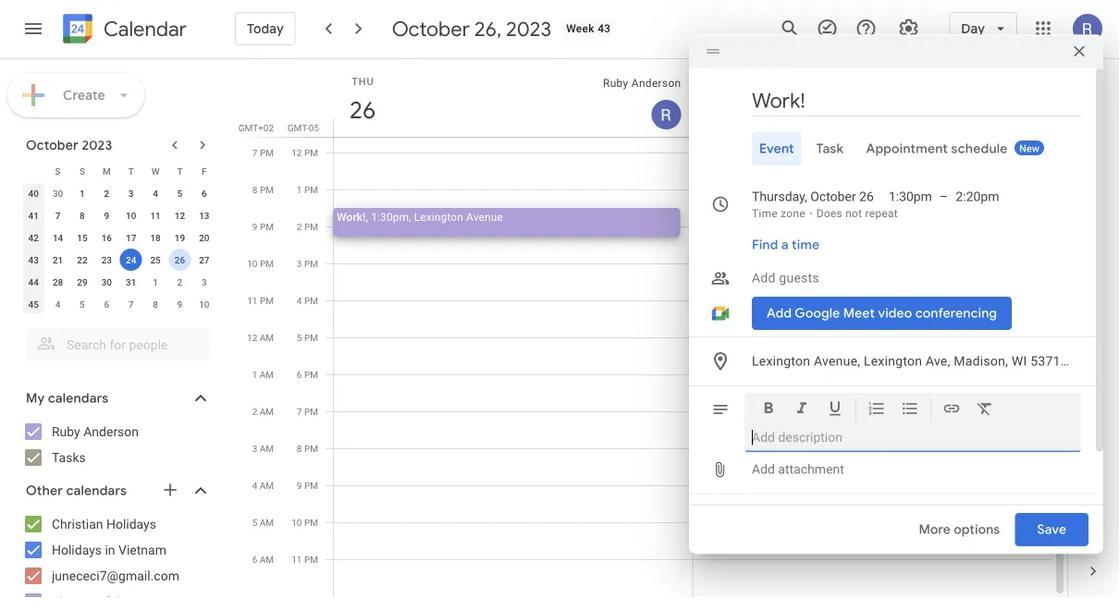 Task type: vqa. For each thing, say whether or not it's contained in the screenshot.


Task type: locate. For each thing, give the bounding box(es) containing it.
pm up 12 am at the bottom of page
[[260, 295, 274, 306]]

3 up 4 am
[[252, 443, 258, 454]]

ruby inside 26 column header
[[603, 77, 629, 90]]

12 up 19
[[175, 210, 185, 221]]

7 pm down the gmt+02
[[253, 147, 274, 158]]

0 vertical spatial 7 pm
[[253, 147, 274, 158]]

0 horizontal spatial ruby
[[52, 424, 80, 440]]

11 up 12 am at the bottom of page
[[247, 295, 258, 306]]

23
[[101, 254, 112, 266]]

1 cell from the left
[[333, 0, 694, 598]]

16 element
[[96, 227, 118, 249]]

1 inside november 1 element
[[153, 277, 158, 288]]

october for october 2023
[[26, 137, 79, 154]]

main drawer image
[[22, 18, 44, 40]]

am for 3 am
[[260, 443, 274, 454]]

25
[[150, 254, 161, 266]]

october up the does
[[811, 189, 857, 204]]

am up '2 am'
[[260, 369, 274, 380]]

does not repeat
[[817, 207, 898, 220]]

6 right 1 am
[[297, 369, 302, 380]]

12 for 12
[[175, 210, 185, 221]]

1 for 1 am
[[252, 369, 258, 380]]

6 down 5 am
[[252, 554, 258, 565]]

30 element
[[96, 271, 118, 293]]

0 horizontal spatial 8 pm
[[253, 184, 274, 195]]

row group
[[21, 182, 217, 316]]

0 vertical spatial 30
[[53, 188, 63, 199]]

0 horizontal spatial 30
[[53, 188, 63, 199]]

0 horizontal spatial 1:30pm
[[371, 211, 409, 223]]

43 inside the october 2023 grid
[[28, 254, 39, 266]]

4 down the 3 pm
[[297, 295, 302, 306]]

find a time
[[752, 237, 820, 253]]

0 horizontal spatial 12
[[175, 210, 185, 221]]

0 vertical spatial 12
[[292, 147, 302, 158]]

ruby inside my calendars list
[[52, 424, 80, 440]]

2 horizontal spatial october
[[811, 189, 857, 204]]

november 5 element
[[71, 293, 93, 316]]

1 horizontal spatial 11 pm
[[292, 554, 318, 565]]

1
[[297, 184, 302, 195], [80, 188, 85, 199], [153, 277, 158, 288], [252, 369, 258, 380]]

s left m
[[80, 166, 85, 177]]

None search field
[[0, 321, 230, 362]]

1 vertical spatial ruby
[[52, 424, 80, 440]]

ruby anderson up tasks
[[52, 424, 139, 440]]

holidays down christian
[[52, 543, 102, 558]]

1 horizontal spatial 8 pm
[[297, 443, 318, 454]]

calendars for my calendars
[[48, 391, 109, 407]]

18 element
[[144, 227, 167, 249]]

am down 1 am
[[260, 406, 274, 417]]

november 10 element
[[193, 293, 215, 316]]

1 for 1 pm
[[297, 184, 302, 195]]

1 right the september 30 element
[[80, 188, 85, 199]]

lexington left ave,
[[864, 354, 923, 369]]

1 vertical spatial calendars
[[66, 483, 127, 500]]

10 pm left the 3 pm
[[247, 258, 274, 269]]

tab list containing event
[[704, 132, 1082, 165]]

ruby
[[603, 77, 629, 90], [52, 424, 80, 440]]

1 horizontal spatial ruby
[[603, 77, 629, 90]]

zone
[[781, 207, 806, 220]]

9 up 16 element
[[104, 210, 109, 221]]

calendars right 'my'
[[48, 391, 109, 407]]

calendar
[[104, 16, 187, 42]]

1 vertical spatial anderson
[[83, 424, 139, 440]]

gmt-05
[[288, 122, 319, 133]]

Description text field
[[752, 430, 1074, 445]]

2023 right 26,
[[506, 16, 552, 42]]

1 vertical spatial 8 pm
[[297, 443, 318, 454]]

1 pm
[[297, 184, 318, 195]]

1 for november 1 element
[[153, 277, 158, 288]]

30 for the september 30 element
[[53, 188, 63, 199]]

28
[[53, 277, 63, 288]]

am for 1 am
[[260, 369, 274, 380]]

0 vertical spatial 10 pm
[[247, 258, 274, 269]]

3
[[128, 188, 134, 199], [297, 258, 302, 269], [202, 277, 207, 288], [252, 443, 258, 454]]

am down 3 am at the left of the page
[[260, 480, 274, 491]]

1 horizontal spatial anderson
[[632, 77, 682, 90]]

8 pm right 3 am at the left of the page
[[297, 443, 318, 454]]

calendars inside other calendars dropdown button
[[66, 483, 127, 500]]

4 am
[[252, 480, 274, 491]]

2 horizontal spatial 11
[[292, 554, 302, 565]]

1 t from the left
[[128, 166, 134, 177]]

7 down the gmt+02
[[253, 147, 258, 158]]

1:30pm
[[889, 189, 933, 204], [371, 211, 409, 223]]

10
[[126, 210, 136, 221], [247, 258, 258, 269], [199, 299, 210, 310], [292, 517, 302, 528]]

21
[[53, 254, 63, 266]]

pm left 2 pm at the top
[[260, 221, 274, 232]]

0 vertical spatial 8 pm
[[253, 184, 274, 195]]

find a time button
[[745, 228, 828, 262]]

05
[[309, 122, 319, 133]]

row group containing 40
[[21, 182, 217, 316]]

1 horizontal spatial ,
[[409, 211, 412, 223]]

24, today element
[[120, 249, 142, 271]]

3 am from the top
[[260, 406, 274, 417]]

2 up the 3 pm
[[297, 221, 302, 232]]

0 vertical spatial 9 pm
[[253, 221, 274, 232]]

1 horizontal spatial 30
[[101, 277, 112, 288]]

12 pm
[[292, 147, 318, 158]]

november 9 element
[[169, 293, 191, 316]]

0 vertical spatial 26
[[348, 95, 375, 125]]

calendars inside my calendars dropdown button
[[48, 391, 109, 407]]

1 down 12 am at the bottom of page
[[252, 369, 258, 380]]

week 43
[[567, 22, 611, 35]]

26 down 19
[[175, 254, 185, 266]]

0 vertical spatial 43
[[598, 22, 611, 35]]

october
[[392, 16, 470, 42], [26, 137, 79, 154], [811, 189, 857, 204]]

anderson inside 26 column header
[[632, 77, 682, 90]]

0 horizontal spatial 26
[[175, 254, 185, 266]]

2 am from the top
[[260, 369, 274, 380]]

1 vertical spatial ruby anderson
[[52, 424, 139, 440]]

9
[[104, 210, 109, 221], [253, 221, 258, 232], [177, 299, 183, 310], [297, 480, 302, 491]]

2 cell from the left
[[694, 0, 1053, 598]]

in
[[105, 543, 115, 558]]

bold image
[[760, 399, 778, 421]]

2 , from the left
[[409, 211, 412, 223]]

2 for 2 pm
[[297, 221, 302, 232]]

2 vertical spatial 26
[[175, 254, 185, 266]]

0 vertical spatial ruby anderson
[[603, 77, 682, 90]]

25 element
[[144, 249, 167, 271]]

27 element
[[193, 249, 215, 271]]

10 right 27 element
[[247, 258, 258, 269]]

0 vertical spatial holidays
[[106, 517, 156, 532]]

6 down 30 element
[[104, 299, 109, 310]]

11 pm up 12 am at the bottom of page
[[247, 295, 274, 306]]

9 pm
[[253, 221, 274, 232], [297, 480, 318, 491]]

5 up the 6 am
[[252, 517, 258, 528]]

1 horizontal spatial column header
[[693, 59, 1053, 137]]

1 horizontal spatial s
[[80, 166, 85, 177]]

0 horizontal spatial 11
[[150, 210, 161, 221]]

holidays up "vietnam"
[[106, 517, 156, 532]]

other
[[26, 483, 63, 500]]

12 element
[[169, 205, 191, 227]]

my calendars button
[[4, 384, 230, 414]]

31 element
[[120, 271, 142, 293]]

2 t from the left
[[177, 166, 183, 177]]

11 pm
[[247, 295, 274, 306], [292, 554, 318, 565]]

1 vertical spatial 1:30pm
[[371, 211, 409, 223]]

1 vertical spatial 30
[[101, 277, 112, 288]]

t right w
[[177, 166, 183, 177]]

am down 5 am
[[260, 554, 274, 565]]

10 right 5 am
[[292, 517, 302, 528]]

my calendars list
[[4, 417, 230, 473]]

0 horizontal spatial 10 pm
[[247, 258, 274, 269]]

1 vertical spatial 10 pm
[[292, 517, 318, 528]]

thursday, october 26
[[752, 189, 874, 204]]

time
[[792, 237, 820, 253]]

6 am from the top
[[260, 517, 274, 528]]

13
[[199, 210, 210, 221]]

thursday,
[[752, 189, 808, 204]]

–
[[940, 189, 949, 204]]

11 up 18 at the top left of page
[[150, 210, 161, 221]]

1 add from the top
[[752, 270, 776, 286]]

43 right week
[[598, 22, 611, 35]]

pm left 1 pm
[[260, 184, 274, 195]]

6 am
[[252, 554, 274, 565]]

15 element
[[71, 227, 93, 249]]

6 for november 6 element on the left of the page
[[104, 299, 109, 310]]

row
[[326, 0, 1053, 598], [21, 160, 217, 182], [21, 182, 217, 205], [21, 205, 217, 227], [21, 227, 217, 249], [21, 249, 217, 271], [21, 271, 217, 293], [21, 293, 217, 316]]

43
[[598, 22, 611, 35], [28, 254, 39, 266]]

12 down gmt-
[[292, 147, 302, 158]]

1 vertical spatial 43
[[28, 254, 39, 266]]

26
[[348, 95, 375, 125], [860, 189, 874, 204], [175, 254, 185, 266]]

2023 up m
[[82, 137, 112, 154]]

thu 26
[[348, 75, 375, 125]]

11 element
[[144, 205, 167, 227]]

1 vertical spatial column header
[[21, 160, 46, 182]]

30 right 40
[[53, 188, 63, 199]]

10 pm right 5 am
[[292, 517, 318, 528]]

5 up 12 element
[[177, 188, 183, 199]]

10 element
[[120, 205, 142, 227]]

1 horizontal spatial 43
[[598, 22, 611, 35]]

12
[[292, 147, 302, 158], [175, 210, 185, 221], [247, 332, 258, 343]]

0 vertical spatial column header
[[693, 59, 1053, 137]]

find
[[752, 237, 779, 253]]

usa
[[1075, 354, 1100, 369]]

6 down f
[[202, 188, 207, 199]]

9 down november 2 element
[[177, 299, 183, 310]]

0 vertical spatial 11
[[150, 210, 161, 221]]

add inside button
[[752, 462, 775, 477]]

19
[[175, 232, 185, 243]]

2 down 26 element
[[177, 277, 183, 288]]

1 vertical spatial october
[[26, 137, 79, 154]]

thursday, october 26 element
[[341, 89, 384, 131]]

1:30pm inside cell
[[371, 211, 409, 223]]

0 vertical spatial october
[[392, 16, 470, 42]]

Search for people text field
[[37, 329, 200, 362]]

1 horizontal spatial t
[[177, 166, 183, 177]]

am down 4 am
[[260, 517, 274, 528]]

pm down 5 pm
[[304, 369, 318, 380]]

0 horizontal spatial 11 pm
[[247, 295, 274, 306]]

0 horizontal spatial s
[[55, 166, 61, 177]]

1 horizontal spatial ruby anderson
[[603, 77, 682, 90]]

1 horizontal spatial 26
[[348, 95, 375, 125]]

row group inside the october 2023 grid
[[21, 182, 217, 316]]

column header inside the october 2023 grid
[[21, 160, 46, 182]]

am up 4 am
[[260, 443, 274, 454]]

t right m
[[128, 166, 134, 177]]

, right 2 pm at the top
[[366, 211, 368, 223]]

madison,
[[954, 354, 1009, 369]]

2 down 1 am
[[252, 406, 258, 417]]

, right work!
[[409, 211, 412, 223]]

2 vertical spatial 12
[[247, 332, 258, 343]]

8 right 3 am at the left of the page
[[297, 443, 302, 454]]

1 horizontal spatial 11
[[247, 295, 258, 306]]

5 up 6 pm
[[297, 332, 302, 343]]

october up the september 30 element
[[26, 137, 79, 154]]

1 horizontal spatial october
[[392, 16, 470, 42]]

0 horizontal spatial october
[[26, 137, 79, 154]]

4 am from the top
[[260, 443, 274, 454]]

43 up "44"
[[28, 254, 39, 266]]

0 vertical spatial add
[[752, 270, 776, 286]]

1 vertical spatial 12
[[175, 210, 185, 221]]

1:30pm up repeat
[[889, 189, 933, 204]]

5 down "29" element
[[80, 299, 85, 310]]

am for 6 am
[[260, 554, 274, 565]]

am for 5 am
[[260, 517, 274, 528]]

m
[[103, 166, 111, 177]]

1 horizontal spatial 9 pm
[[297, 480, 318, 491]]

t
[[128, 166, 134, 177], [177, 166, 183, 177]]

appointment schedule
[[867, 140, 1008, 157]]

0 horizontal spatial 9 pm
[[253, 221, 274, 232]]

2 vertical spatial 11
[[292, 554, 302, 565]]

add
[[752, 270, 776, 286], [752, 462, 775, 477]]

12 inside 12 element
[[175, 210, 185, 221]]

am
[[260, 332, 274, 343], [260, 369, 274, 380], [260, 406, 274, 417], [260, 443, 274, 454], [260, 480, 274, 491], [260, 517, 274, 528], [260, 554, 274, 565]]

0 vertical spatial ruby
[[603, 77, 629, 90]]

4 down 3 am at the left of the page
[[252, 480, 258, 491]]

11 right the 6 am
[[292, 554, 302, 565]]

add left attachment at the bottom right of the page
[[752, 462, 775, 477]]

4 down "28" element
[[55, 299, 61, 310]]

row containing 43
[[21, 249, 217, 271]]

ruby anderson
[[603, 77, 682, 90], [52, 424, 139, 440]]

ruby up tasks
[[52, 424, 80, 440]]

1 vertical spatial 2023
[[82, 137, 112, 154]]

calendars
[[48, 391, 109, 407], [66, 483, 127, 500]]

row containing 44
[[21, 271, 217, 293]]

0 vertical spatial 1:30pm
[[889, 189, 933, 204]]

4 for 4 pm
[[297, 295, 302, 306]]

am up 1 am
[[260, 332, 274, 343]]

november 4 element
[[47, 293, 69, 316]]

time
[[752, 207, 778, 220]]

1 am from the top
[[260, 332, 274, 343]]

anderson
[[632, 77, 682, 90], [83, 424, 139, 440]]

column header up 40
[[21, 160, 46, 182]]

30
[[53, 188, 63, 199], [101, 277, 112, 288]]

7 am from the top
[[260, 554, 274, 565]]

0 horizontal spatial anderson
[[83, 424, 139, 440]]

5
[[177, 188, 183, 199], [80, 299, 85, 310], [297, 332, 302, 343], [252, 517, 258, 528]]

0 horizontal spatial 43
[[28, 254, 39, 266]]

1 horizontal spatial 2023
[[506, 16, 552, 42]]

2 add from the top
[[752, 462, 775, 477]]

4 for 4 am
[[252, 480, 258, 491]]

7 pm down 6 pm
[[297, 406, 318, 417]]

0 vertical spatial calendars
[[48, 391, 109, 407]]

1 down 25 element on the left top of page
[[153, 277, 158, 288]]

7 pm
[[253, 147, 274, 158], [297, 406, 318, 417]]

15
[[77, 232, 88, 243]]

october 2023
[[26, 137, 112, 154]]

new element
[[1015, 140, 1045, 155]]

1 vertical spatial 7 pm
[[297, 406, 318, 417]]

3 am
[[252, 443, 274, 454]]

1 vertical spatial 26
[[860, 189, 874, 204]]

8
[[253, 184, 258, 195], [80, 210, 85, 221], [153, 299, 158, 310], [297, 443, 302, 454]]

tab list
[[1069, 59, 1120, 546], [704, 132, 1082, 165]]

11
[[150, 210, 161, 221], [247, 295, 258, 306], [292, 554, 302, 565]]

1 vertical spatial holidays
[[52, 543, 102, 558]]

work! , 1:30pm , lexington avenue
[[337, 211, 503, 223]]

1 horizontal spatial 12
[[247, 332, 258, 343]]

pm up 6 pm
[[304, 332, 318, 343]]

1 , from the left
[[366, 211, 368, 223]]

5 am from the top
[[260, 480, 274, 491]]

add inside dropdown button
[[752, 270, 776, 286]]

0 vertical spatial anderson
[[632, 77, 682, 90]]

9 pm right 4 am
[[297, 480, 318, 491]]

0 horizontal spatial t
[[128, 166, 134, 177]]

repeat
[[866, 207, 898, 220]]

settings menu image
[[898, 18, 920, 40]]

guests
[[780, 270, 820, 286]]

ruby down the week 43
[[603, 77, 629, 90]]

column header
[[693, 59, 1053, 137], [21, 160, 46, 182]]

30 down '23' on the left top of page
[[101, 277, 112, 288]]

calendar heading
[[100, 16, 187, 42]]

3 up november 10 element at the left
[[202, 277, 207, 288]]

4
[[153, 188, 158, 199], [297, 295, 302, 306], [55, 299, 61, 310], [252, 480, 258, 491]]

row containing 42
[[21, 227, 217, 249]]

1 s from the left
[[55, 166, 61, 177]]

10 up 17
[[126, 210, 136, 221]]

0 horizontal spatial column header
[[21, 160, 46, 182]]

cell
[[333, 0, 694, 598], [694, 0, 1053, 598]]

9 pm left 2 pm at the top
[[253, 221, 274, 232]]

lexington
[[414, 211, 464, 223], [752, 354, 811, 369], [864, 354, 923, 369]]

christian
[[52, 517, 103, 532]]

october 26, 2023
[[392, 16, 552, 42]]

12 up 1 am
[[247, 332, 258, 343]]

column header up appointment
[[693, 59, 1053, 137]]

0 horizontal spatial ruby anderson
[[52, 424, 139, 440]]

22
[[77, 254, 88, 266]]

24
[[126, 254, 136, 266]]

26 up the does not repeat
[[860, 189, 874, 204]]

28 element
[[47, 271, 69, 293]]

2 horizontal spatial 12
[[292, 147, 302, 158]]

row containing 40
[[21, 182, 217, 205]]

schedule
[[952, 140, 1008, 157]]

pm up 4 pm
[[304, 258, 318, 269]]

12 for 12 am
[[247, 332, 258, 343]]

pm up the 3 pm
[[304, 221, 318, 232]]

pm up 2 pm at the top
[[304, 184, 318, 195]]

1 vertical spatial add
[[752, 462, 775, 477]]

0 horizontal spatial lexington
[[414, 211, 464, 223]]

pm
[[260, 147, 274, 158], [304, 147, 318, 158], [260, 184, 274, 195], [304, 184, 318, 195], [260, 221, 274, 232], [304, 221, 318, 232], [260, 258, 274, 269], [304, 258, 318, 269], [260, 295, 274, 306], [304, 295, 318, 306], [304, 332, 318, 343], [304, 369, 318, 380], [304, 406, 318, 417], [304, 443, 318, 454], [304, 480, 318, 491], [304, 517, 318, 528], [304, 554, 318, 565]]

ruby anderson down the week 43
[[603, 77, 682, 90]]

0 horizontal spatial ,
[[366, 211, 368, 223]]

3 up 4 pm
[[297, 258, 302, 269]]

pm down 6 pm
[[304, 406, 318, 417]]



Task type: describe. For each thing, give the bounding box(es) containing it.
calendars for other calendars
[[66, 483, 127, 500]]

november 1 element
[[144, 271, 167, 293]]

junececi7@gmail.com
[[52, 569, 179, 584]]

14 element
[[47, 227, 69, 249]]

6 pm
[[297, 369, 318, 380]]

4 up 11 'element'
[[153, 188, 158, 199]]

7 down 31 "element"
[[128, 299, 134, 310]]

7 down the september 30 element
[[55, 210, 61, 221]]

create
[[63, 87, 105, 104]]

thu
[[352, 75, 374, 87]]

1 am
[[252, 369, 274, 380]]

november 7 element
[[120, 293, 142, 316]]

event button
[[752, 132, 802, 165]]

53714,
[[1031, 354, 1071, 369]]

21 element
[[47, 249, 69, 271]]

pm right the 6 am
[[304, 554, 318, 565]]

1 vertical spatial 11 pm
[[292, 554, 318, 565]]

pm right 3 am at the left of the page
[[304, 443, 318, 454]]

20
[[199, 232, 210, 243]]

31
[[126, 277, 136, 288]]

17 element
[[120, 227, 142, 249]]

29
[[77, 277, 88, 288]]

november 6 element
[[96, 293, 118, 316]]

26,
[[475, 16, 502, 42]]

appointment
[[867, 140, 949, 157]]

w
[[151, 166, 160, 177]]

0 vertical spatial 2023
[[506, 16, 552, 42]]

does
[[817, 207, 843, 220]]

26 inside 26 column header
[[348, 95, 375, 125]]

add for add guests
[[752, 270, 776, 286]]

9 right 4 am
[[297, 480, 302, 491]]

12 for 12 pm
[[292, 147, 302, 158]]

work!
[[337, 211, 366, 223]]

13 element
[[193, 205, 215, 227]]

add attachment button
[[745, 453, 852, 486]]

row containing work!
[[326, 0, 1053, 598]]

event
[[760, 140, 795, 157]]

1 horizontal spatial lexington
[[752, 354, 811, 369]]

19 element
[[169, 227, 191, 249]]

add guests
[[752, 270, 820, 286]]

5 for 5 am
[[252, 517, 258, 528]]

november 8 element
[[144, 293, 167, 316]]

to element
[[940, 187, 949, 206]]

pm left the 3 pm
[[260, 258, 274, 269]]

16
[[101, 232, 112, 243]]

today
[[247, 20, 284, 37]]

task button
[[810, 132, 852, 165]]

9 right 20 element
[[253, 221, 258, 232]]

23 element
[[96, 249, 118, 271]]

8 down november 1 element
[[153, 299, 158, 310]]

christian holidays
[[52, 517, 156, 532]]

other calendars
[[26, 483, 127, 500]]

41
[[28, 210, 39, 221]]

week
[[567, 22, 595, 35]]

am for 12 am
[[260, 332, 274, 343]]

1 vertical spatial 11
[[247, 295, 258, 306]]

my calendars
[[26, 391, 109, 407]]

anderson inside my calendars list
[[83, 424, 139, 440]]

ave,
[[926, 354, 951, 369]]

42
[[28, 232, 39, 243]]

5 for 5 pm
[[297, 332, 302, 343]]

4 for november 4 element
[[55, 299, 61, 310]]

cell containing work!
[[333, 0, 694, 598]]

6 for 6 am
[[252, 554, 258, 565]]

avenue
[[466, 211, 503, 223]]

october for october 26, 2023
[[392, 16, 470, 42]]

12 am
[[247, 332, 274, 343]]

2 am
[[252, 406, 274, 417]]

24 cell
[[119, 249, 143, 271]]

2 for 2 am
[[252, 406, 258, 417]]

29 element
[[71, 271, 93, 293]]

pm right 5 am
[[304, 517, 318, 528]]

add other calendars image
[[161, 481, 180, 500]]

insert link image
[[943, 399, 962, 421]]

gmt-
[[288, 122, 309, 133]]

am for 4 am
[[260, 480, 274, 491]]

calendar element
[[59, 10, 187, 51]]

1 horizontal spatial holidays
[[106, 517, 156, 532]]

26 column header
[[333, 59, 694, 137]]

1:30pm – 2:20pm
[[889, 189, 1000, 204]]

pm right 4 am
[[304, 480, 318, 491]]

27
[[199, 254, 210, 266]]

task
[[817, 140, 844, 157]]

other calendars list
[[4, 510, 230, 599]]

pm down the 3 pm
[[304, 295, 318, 306]]

numbered list image
[[868, 399, 887, 421]]

3 for november 3 element
[[202, 277, 207, 288]]

2 vertical spatial october
[[811, 189, 857, 204]]

1 vertical spatial 9 pm
[[297, 480, 318, 491]]

am for 2 am
[[260, 406, 274, 417]]

row containing s
[[21, 160, 217, 182]]

26 cell
[[168, 249, 192, 271]]

wi
[[1012, 354, 1028, 369]]

pm down the gmt+02
[[260, 147, 274, 158]]

ruby anderson inside my calendars list
[[52, 424, 139, 440]]

2 pm
[[297, 221, 318, 232]]

bulleted list image
[[901, 399, 920, 421]]

avenue,
[[814, 354, 861, 369]]

other calendars button
[[4, 477, 230, 506]]

pm down the 05
[[304, 147, 318, 158]]

7 right '2 am'
[[297, 406, 302, 417]]

vietnam
[[119, 543, 167, 558]]

time zone
[[752, 207, 806, 220]]

holidays in vietnam
[[52, 543, 167, 558]]

new
[[1020, 143, 1040, 154]]

add for add attachment
[[752, 462, 775, 477]]

0 horizontal spatial holidays
[[52, 543, 102, 558]]

6 for 6 pm
[[297, 369, 302, 380]]

5 am
[[252, 517, 274, 528]]

14
[[53, 232, 63, 243]]

gmt+02
[[239, 122, 274, 133]]

1 horizontal spatial 1:30pm
[[889, 189, 933, 204]]

lexington avenue, lexington ave, madison, wi 53714, usa button
[[745, 345, 1100, 378]]

underline image
[[826, 399, 845, 421]]

add guests button
[[745, 262, 1082, 295]]

november 3 element
[[193, 271, 215, 293]]

not
[[846, 207, 863, 220]]

tasks
[[52, 450, 86, 465]]

10 down november 3 element
[[199, 299, 210, 310]]

f
[[202, 166, 207, 177]]

ruby anderson inside 26 column header
[[603, 77, 682, 90]]

8 up 15 element
[[80, 210, 85, 221]]

5 for november 5 element
[[80, 299, 85, 310]]

3 up 10 element
[[128, 188, 134, 199]]

0 horizontal spatial 2023
[[82, 137, 112, 154]]

row containing 41
[[21, 205, 217, 227]]

3 for 3 pm
[[297, 258, 302, 269]]

day
[[962, 20, 986, 37]]

5 pm
[[297, 332, 318, 343]]

create button
[[7, 73, 144, 118]]

30 for 30 element
[[101, 277, 112, 288]]

september 30 element
[[47, 182, 69, 205]]

2 for november 2 element
[[177, 277, 183, 288]]

3 for 3 am
[[252, 443, 258, 454]]

row containing 45
[[21, 293, 217, 316]]

1 horizontal spatial 10 pm
[[292, 517, 318, 528]]

44
[[28, 277, 39, 288]]

attachment
[[779, 462, 845, 477]]

22 element
[[71, 249, 93, 271]]

2 horizontal spatial lexington
[[864, 354, 923, 369]]

1 horizontal spatial 7 pm
[[297, 406, 318, 417]]

2 down m
[[104, 188, 109, 199]]

november 2 element
[[169, 271, 191, 293]]

italic image
[[793, 399, 812, 421]]

Add title text field
[[752, 87, 1082, 114]]

lexington inside cell
[[414, 211, 464, 223]]

0 horizontal spatial 7 pm
[[253, 147, 274, 158]]

4 pm
[[297, 295, 318, 306]]

26 element
[[169, 249, 191, 271]]

8 left 1 pm
[[253, 184, 258, 195]]

26 grid
[[237, 0, 1068, 598]]

october 2023 grid
[[18, 160, 217, 316]]

11 inside 'element'
[[150, 210, 161, 221]]

formatting options toolbar
[[745, 393, 1082, 432]]

3 pm
[[297, 258, 318, 269]]

0 vertical spatial 11 pm
[[247, 295, 274, 306]]

26 inside 26 element
[[175, 254, 185, 266]]

add attachment
[[752, 462, 845, 477]]

17
[[126, 232, 136, 243]]

day button
[[950, 6, 1018, 51]]

today button
[[235, 6, 296, 51]]

remove formatting image
[[976, 399, 995, 421]]

my
[[26, 391, 45, 407]]

lexington avenue, lexington ave, madison, wi 53714, usa
[[752, 354, 1100, 369]]

a
[[782, 237, 789, 253]]

20 element
[[193, 227, 215, 249]]

18
[[150, 232, 161, 243]]

40
[[28, 188, 39, 199]]

2 horizontal spatial 26
[[860, 189, 874, 204]]

45
[[28, 299, 39, 310]]

2 s from the left
[[80, 166, 85, 177]]



